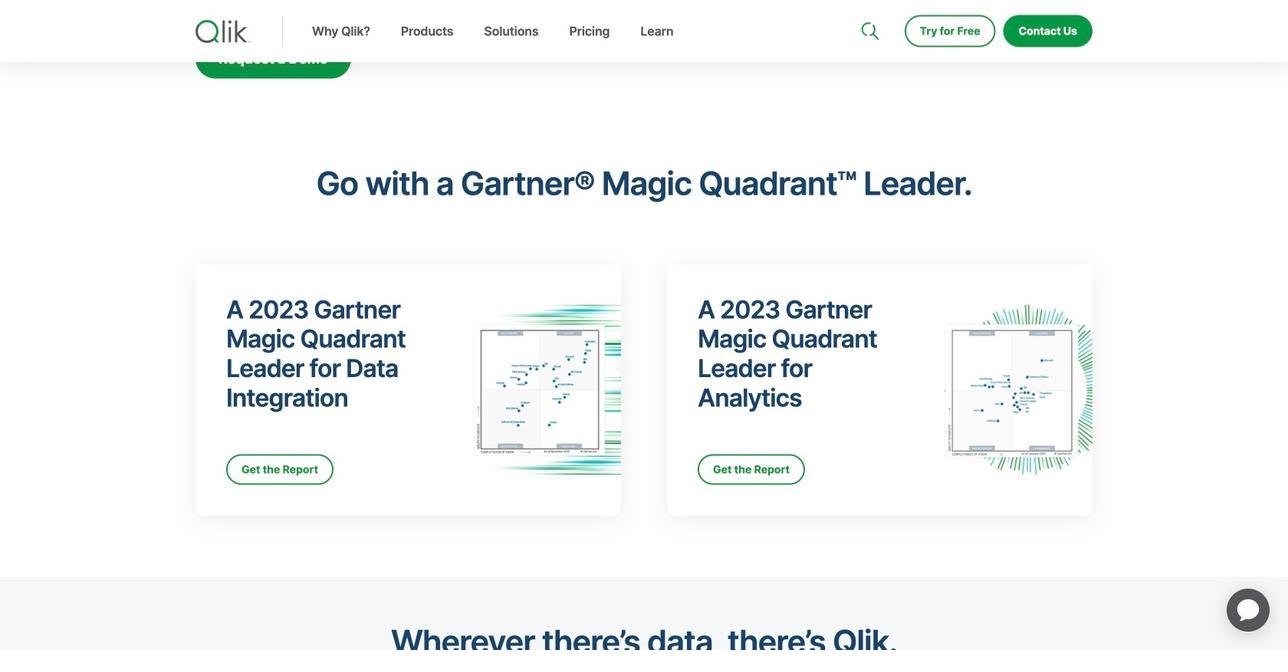Task type: locate. For each thing, give the bounding box(es) containing it.
support image
[[863, 0, 875, 12]]

application
[[1209, 571, 1288, 650]]

login image
[[1044, 0, 1056, 12]]



Task type: describe. For each thing, give the bounding box(es) containing it.
qlik image
[[196, 20, 251, 43]]



Task type: vqa. For each thing, say whether or not it's contained in the screenshot.
the "real-time associative exploration icon"
no



